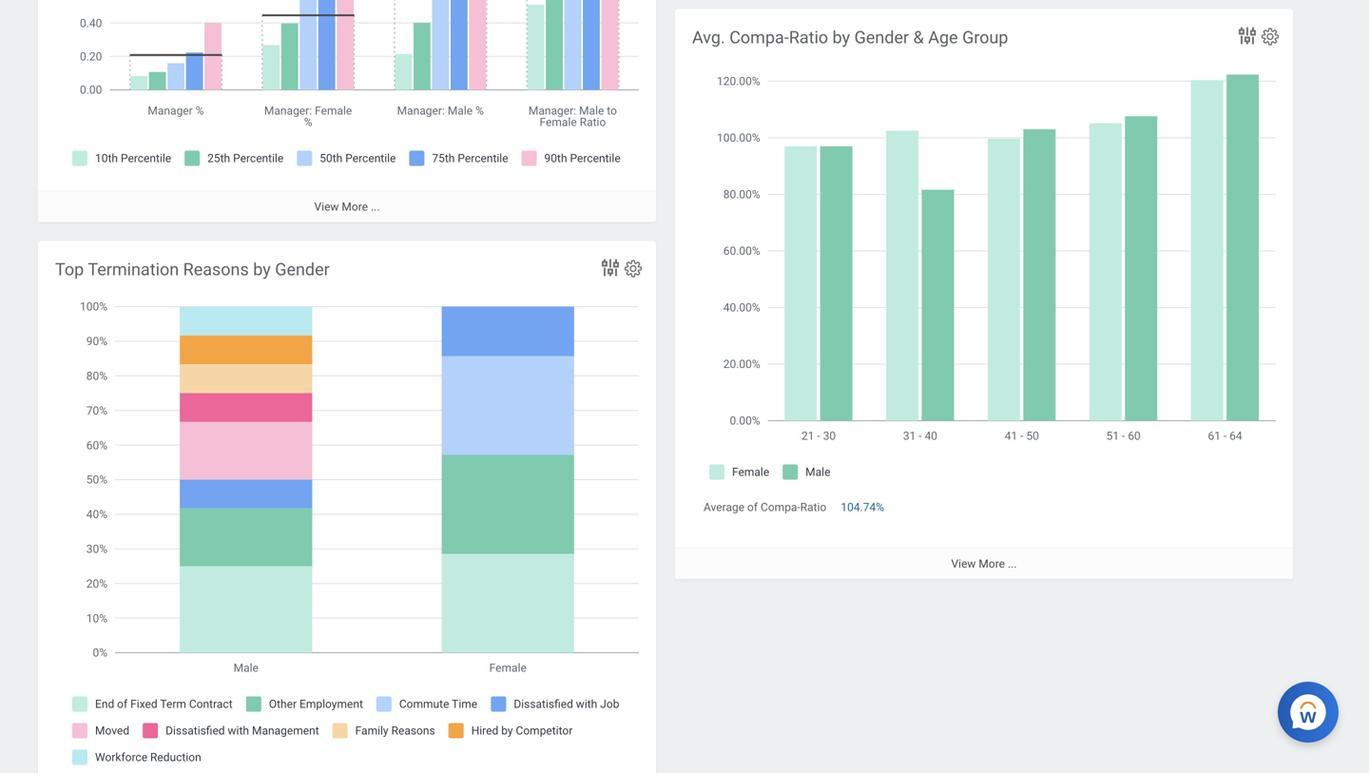 Task type: locate. For each thing, give the bounding box(es) containing it.
1 horizontal spatial view more ... link
[[675, 548, 1294, 579]]

gender
[[855, 28, 909, 48], [275, 260, 330, 280]]

0 vertical spatial ...
[[371, 200, 380, 214]]

104.74%
[[841, 501, 885, 514]]

...
[[371, 200, 380, 214], [1008, 557, 1017, 570]]

&
[[914, 28, 924, 48]]

by
[[833, 28, 851, 48], [253, 260, 271, 280]]

0 vertical spatial view
[[314, 200, 339, 214]]

0 vertical spatial more
[[342, 200, 368, 214]]

... inside avg. compa-ratio by gender & age group element
[[1008, 557, 1017, 570]]

ratio
[[789, 28, 829, 48], [801, 501, 827, 514]]

avg. compa-ratio by gender & age group element
[[675, 9, 1294, 579]]

gender right reasons in the top left of the page
[[275, 260, 330, 280]]

compa- right avg.
[[730, 28, 789, 48]]

top
[[55, 260, 84, 280]]

of
[[748, 501, 758, 514]]

1 horizontal spatial ...
[[1008, 557, 1017, 570]]

1 vertical spatial view
[[952, 557, 976, 570]]

104.74% button
[[841, 500, 887, 515]]

1 vertical spatial view more ... link
[[675, 548, 1294, 579]]

0 horizontal spatial view more ... link
[[38, 191, 656, 222]]

1 horizontal spatial view more ...
[[952, 557, 1017, 570]]

0 horizontal spatial more
[[342, 200, 368, 214]]

by left & at top
[[833, 28, 851, 48]]

group
[[963, 28, 1009, 48]]

age
[[929, 28, 958, 48]]

1 horizontal spatial more
[[979, 557, 1005, 570]]

more inside the leadership diversity benchmarks element
[[342, 200, 368, 214]]

0 vertical spatial gender
[[855, 28, 909, 48]]

gender left & at top
[[855, 28, 909, 48]]

0 horizontal spatial ...
[[371, 200, 380, 214]]

more
[[342, 200, 368, 214], [979, 557, 1005, 570]]

1 vertical spatial ratio
[[801, 501, 827, 514]]

compa-
[[730, 28, 789, 48], [761, 501, 801, 514]]

view more ... inside the leadership diversity benchmarks element
[[314, 200, 380, 214]]

0 vertical spatial view more ...
[[314, 200, 380, 214]]

reasons
[[183, 260, 249, 280]]

1 vertical spatial view more ...
[[952, 557, 1017, 570]]

1 horizontal spatial view
[[952, 557, 976, 570]]

0 vertical spatial ratio
[[789, 28, 829, 48]]

by right reasons in the top left of the page
[[253, 260, 271, 280]]

view
[[314, 200, 339, 214], [952, 557, 976, 570]]

1 vertical spatial by
[[253, 260, 271, 280]]

0 horizontal spatial by
[[253, 260, 271, 280]]

0 vertical spatial compa-
[[730, 28, 789, 48]]

configure and view chart data image
[[599, 256, 622, 279]]

top termination reasons by gender
[[55, 260, 330, 280]]

compa- right of
[[761, 501, 801, 514]]

configure avg. compa-ratio by gender & age group image
[[1260, 26, 1281, 47]]

view more ...
[[314, 200, 380, 214], [952, 557, 1017, 570]]

1 horizontal spatial gender
[[855, 28, 909, 48]]

view more ... inside avg. compa-ratio by gender & age group element
[[952, 557, 1017, 570]]

gender for ratio
[[855, 28, 909, 48]]

configure and view chart data image
[[1237, 24, 1259, 47]]

1 vertical spatial more
[[979, 557, 1005, 570]]

0 vertical spatial by
[[833, 28, 851, 48]]

1 horizontal spatial by
[[833, 28, 851, 48]]

0 horizontal spatial view
[[314, 200, 339, 214]]

0 horizontal spatial view more ...
[[314, 200, 380, 214]]

view for view more ... "link" to the bottom
[[952, 557, 976, 570]]

view inside the leadership diversity benchmarks element
[[314, 200, 339, 214]]

1 vertical spatial gender
[[275, 260, 330, 280]]

average
[[704, 501, 745, 514]]

view more ... link
[[38, 191, 656, 222], [675, 548, 1294, 579]]

view inside avg. compa-ratio by gender & age group element
[[952, 557, 976, 570]]

0 horizontal spatial gender
[[275, 260, 330, 280]]

termination
[[88, 260, 179, 280]]

1 vertical spatial ...
[[1008, 557, 1017, 570]]

view for the top view more ... "link"
[[314, 200, 339, 214]]

configure top termination reasons by gender image
[[623, 258, 644, 279]]



Task type: vqa. For each thing, say whether or not it's contained in the screenshot.
Ratio
yes



Task type: describe. For each thing, give the bounding box(es) containing it.
gender for reasons
[[275, 260, 330, 280]]

average of compa-ratio
[[704, 501, 827, 514]]

top termination reasons by gender element
[[38, 241, 656, 773]]

avg.
[[692, 28, 726, 48]]

1 vertical spatial compa-
[[761, 501, 801, 514]]

... inside the leadership diversity benchmarks element
[[371, 200, 380, 214]]

by for ratio
[[833, 28, 851, 48]]

leadership diversity benchmarks element
[[38, 0, 656, 222]]

0 vertical spatial view more ... link
[[38, 191, 656, 222]]

by for reasons
[[253, 260, 271, 280]]

avg. compa-ratio by gender & age group
[[692, 28, 1009, 48]]

more inside avg. compa-ratio by gender & age group element
[[979, 557, 1005, 570]]



